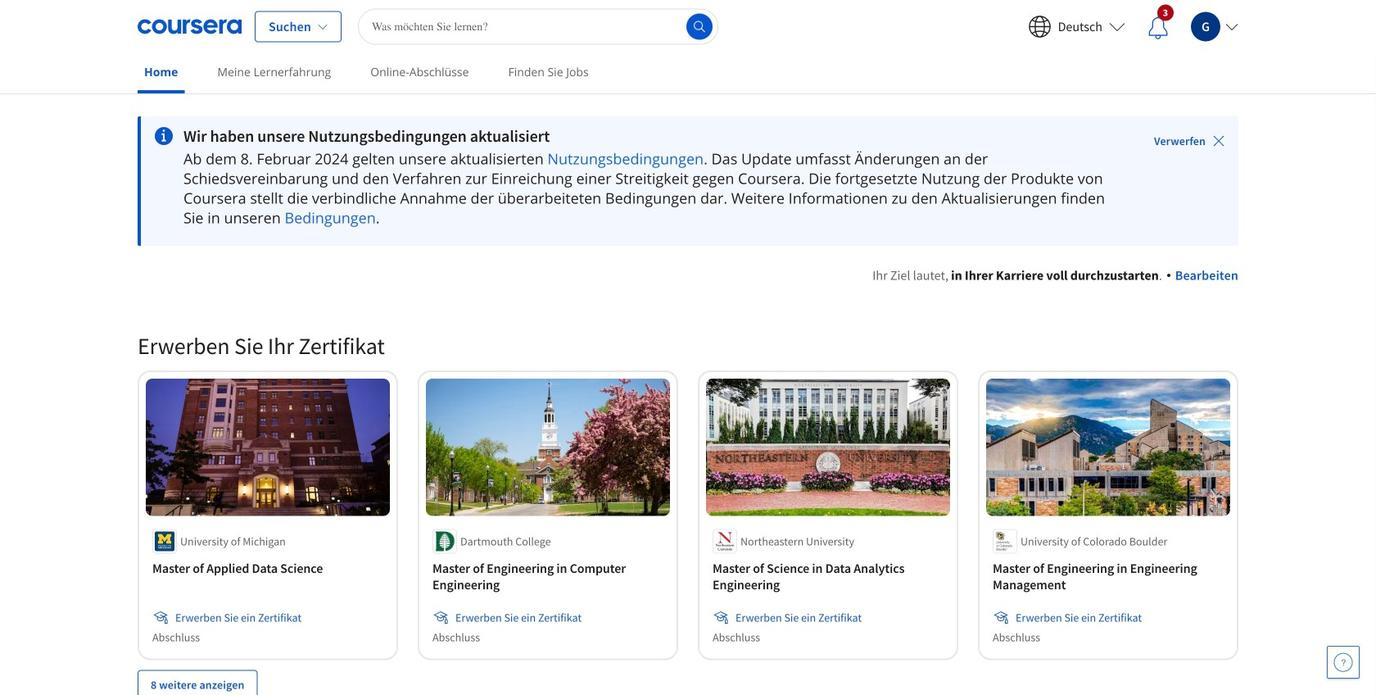 Task type: describe. For each thing, give the bounding box(es) containing it.
Was möchten Sie lernen? text field
[[358, 9, 719, 45]]

hilfe center image
[[1334, 652, 1354, 672]]

sammlung erwerben sie ihr zertifikat element
[[128, 305, 1249, 695]]

coursera image
[[138, 14, 242, 40]]



Task type: locate. For each thing, give the bounding box(es) containing it.
None search field
[[358, 9, 719, 45]]

informationen: wir haben unsere nutzungsbedingungen aktualisiert element
[[184, 126, 1109, 146]]

main content
[[0, 96, 1377, 695]]



Task type: vqa. For each thing, say whether or not it's contained in the screenshot.
hilfe center icon
yes



